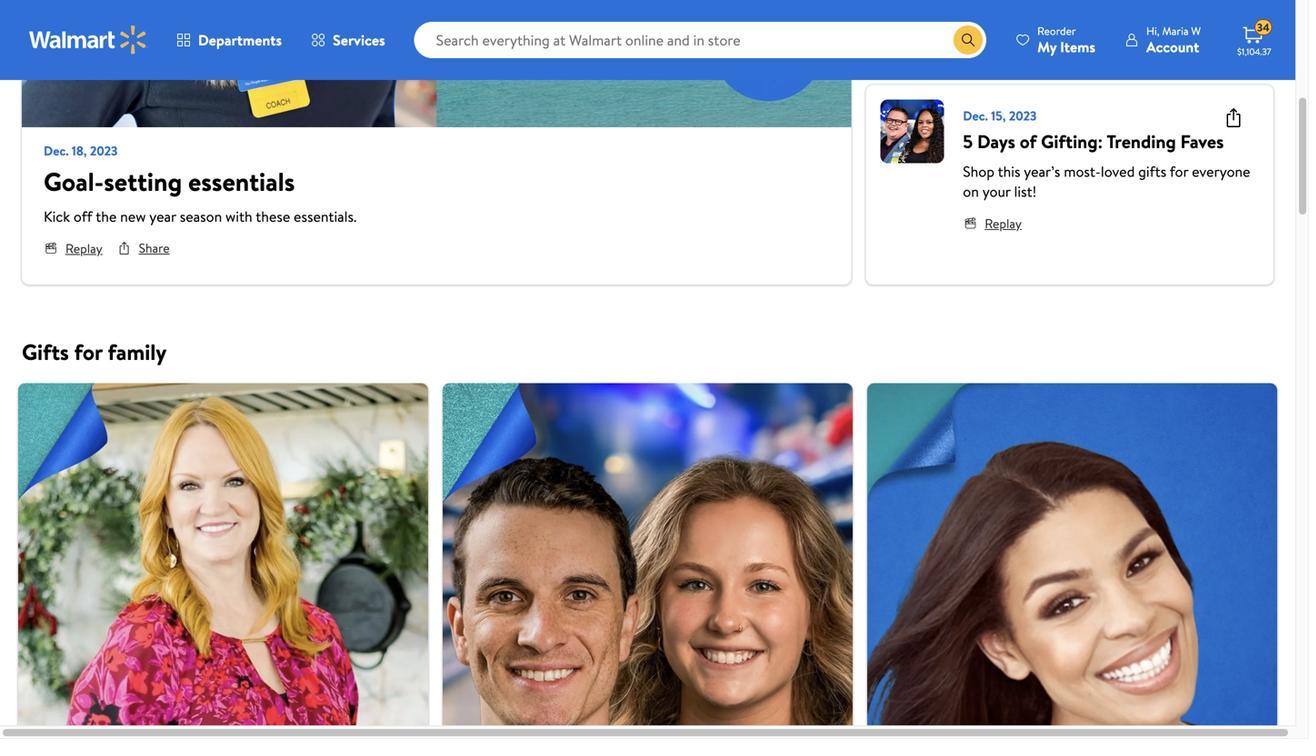 Task type: describe. For each thing, give the bounding box(es) containing it.
for inside "5 days of gifting: trending faves shop this year's most-loved gifts for everyone on your list!"
[[1170, 161, 1189, 181]]

gifts
[[1139, 161, 1167, 181]]

gifts
[[22, 337, 69, 367]]

your
[[983, 181, 1011, 201]]

gifts for family
[[22, 337, 167, 367]]

5 days of gifting: trending faves shop this year's most-loved gifts for everyone on your list!
[[964, 129, 1251, 201]]

hi, maria w account
[[1147, 23, 1202, 57]]

dec. 15, 2023
[[964, 107, 1037, 125]]

dec. for dec. 18, 2023 goal-setting essentials kick off the new year season with these essentials.
[[44, 142, 69, 160]]

with
[[226, 207, 253, 227]]

reorder my items
[[1038, 23, 1096, 57]]

account
[[1147, 37, 1200, 57]]

goal-
[[44, 164, 104, 199]]

days
[[978, 129, 1016, 154]]

these
[[256, 207, 290, 227]]

1 horizontal spatial replay link
[[964, 209, 1022, 238]]

maria
[[1163, 23, 1189, 39]]

season
[[180, 207, 222, 227]]

of
[[1020, 129, 1037, 154]]

my
[[1038, 37, 1057, 57]]

shop
[[964, 161, 995, 181]]

0 vertical spatial movie icon image
[[964, 216, 978, 231]]

Walmart Site-Wide search field
[[414, 22, 987, 58]]

reorder
[[1038, 23, 1077, 39]]

family
[[108, 337, 167, 367]]

most-
[[1065, 161, 1102, 181]]

dec. 18, 2023 goal-setting essentials kick off the new year season with these essentials.
[[44, 142, 357, 227]]

departments button
[[162, 18, 297, 62]]

list!
[[1015, 181, 1037, 201]]

services
[[333, 30, 385, 50]]

15,
[[992, 107, 1007, 125]]

1 vertical spatial movie icon image
[[44, 241, 58, 256]]

dec. for dec. 15, 2023
[[964, 107, 989, 125]]

search icon image
[[962, 33, 976, 47]]

everyone
[[1193, 161, 1251, 181]]



Task type: locate. For each thing, give the bounding box(es) containing it.
w
[[1192, 23, 1202, 39]]

0 vertical spatial for
[[1170, 161, 1189, 181]]

1 vertical spatial for
[[74, 337, 103, 367]]

2023 for dec. 15, 2023
[[1010, 107, 1037, 125]]

2023 for dec. 18, 2023 goal-setting essentials kick off the new year season with these essentials.
[[90, 142, 118, 160]]

2023
[[1010, 107, 1037, 125], [90, 142, 118, 160]]

for
[[1170, 161, 1189, 181], [74, 337, 103, 367]]

walmart image
[[22, 0, 852, 128], [29, 25, 147, 55], [881, 100, 945, 163], [18, 383, 428, 740], [443, 383, 853, 740], [868, 383, 1278, 740]]

trending
[[1107, 129, 1177, 154]]

gifting:
[[1042, 129, 1104, 154]]

share button
[[102, 234, 184, 263]]

setting
[[104, 164, 182, 199]]

share actions image
[[1223, 107, 1245, 129]]

1 vertical spatial replay
[[65, 240, 102, 257]]

dec. left 15,
[[964, 107, 989, 125]]

off
[[74, 207, 92, 227]]

0 horizontal spatial replay
[[65, 240, 102, 257]]

faves
[[1181, 129, 1225, 154]]

1 horizontal spatial dec.
[[964, 107, 989, 125]]

1 horizontal spatial 2023
[[1010, 107, 1037, 125]]

0 horizontal spatial movie icon image
[[44, 241, 58, 256]]

18,
[[72, 142, 87, 160]]

dec.
[[964, 107, 989, 125], [44, 142, 69, 160]]

dec. left the 18, at top left
[[44, 142, 69, 160]]

2023 right the 18, at top left
[[90, 142, 118, 160]]

Search search field
[[414, 22, 987, 58]]

1 horizontal spatial for
[[1170, 161, 1189, 181]]

replay down off
[[65, 240, 102, 257]]

loved
[[1102, 161, 1136, 181]]

the
[[96, 207, 117, 227]]

0 horizontal spatial 2023
[[90, 142, 118, 160]]

movie icon image down on
[[964, 216, 978, 231]]

new
[[120, 207, 146, 227]]

replay link
[[964, 209, 1022, 238], [44, 234, 102, 263]]

items
[[1061, 37, 1096, 57]]

movie icon image
[[964, 216, 978, 231], [44, 241, 58, 256]]

departments
[[198, 30, 282, 50]]

2023 inside "dec. 18, 2023 goal-setting essentials kick off the new year season with these essentials."
[[90, 142, 118, 160]]

0 horizontal spatial dec.
[[44, 142, 69, 160]]

share
[[139, 239, 170, 257]]

1 horizontal spatial movie icon image
[[964, 216, 978, 231]]

replay link down off
[[44, 234, 102, 263]]

dec. inside "dec. 18, 2023 goal-setting essentials kick off the new year season with these essentials."
[[44, 142, 69, 160]]

year's
[[1025, 161, 1061, 181]]

essentials
[[188, 164, 295, 199]]

replay
[[985, 214, 1022, 232], [65, 240, 102, 257]]

0 vertical spatial replay
[[985, 214, 1022, 232]]

year
[[149, 207, 176, 227]]

0 horizontal spatial for
[[74, 337, 103, 367]]

movie icon image down kick
[[44, 241, 58, 256]]

0 vertical spatial dec.
[[964, 107, 989, 125]]

services button
[[297, 18, 400, 62]]

0 horizontal spatial replay link
[[44, 234, 102, 263]]

replay link down your
[[964, 209, 1022, 238]]

1 vertical spatial dec.
[[44, 142, 69, 160]]

this
[[998, 161, 1021, 181]]

kick
[[44, 207, 70, 227]]

0 vertical spatial 2023
[[1010, 107, 1037, 125]]

1 vertical spatial 2023
[[90, 142, 118, 160]]

5
[[964, 129, 973, 154]]

1 horizontal spatial replay
[[985, 214, 1022, 232]]

essentials.
[[294, 207, 357, 227]]

replay down your
[[985, 214, 1022, 232]]

34
[[1258, 20, 1270, 35]]

hi,
[[1147, 23, 1160, 39]]

2023 right 15,
[[1010, 107, 1037, 125]]

$1,104.37
[[1238, 45, 1272, 58]]

on
[[964, 181, 980, 201]]



Task type: vqa. For each thing, say whether or not it's contained in the screenshot.
Tire inside the $69.99 Fortune Perfectus FSR602 185/60R15 84H AS A/S All Season Tire Fits: 2011-19 Ford Fiesta SE, 2001-02 Dodge Neon ACR
no



